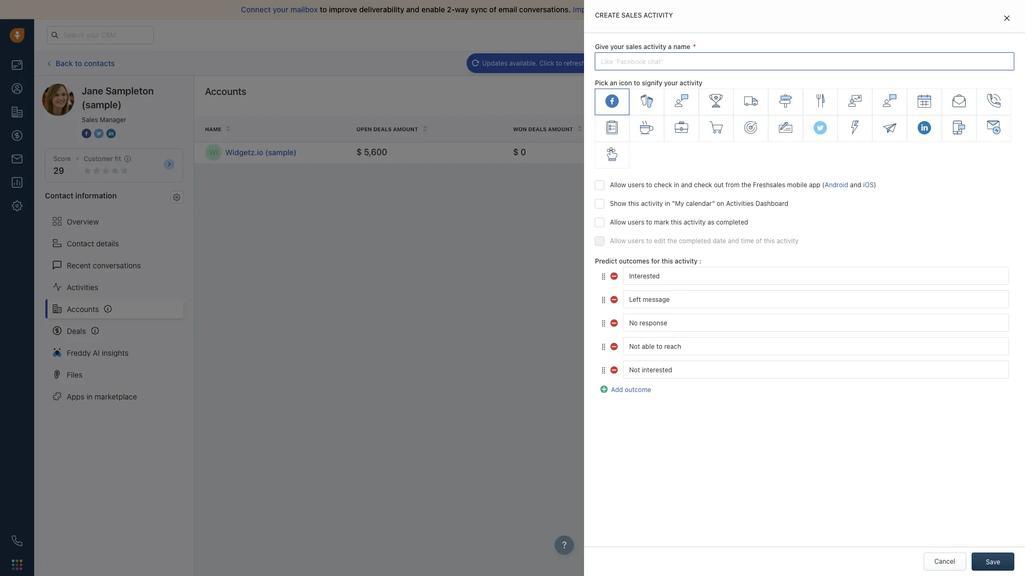 Task type: locate. For each thing, give the bounding box(es) containing it.
1 vertical spatial add
[[971, 91, 983, 99]]

1 horizontal spatial completed
[[716, 219, 748, 227]]

time inside tab panel
[[741, 237, 754, 245]]

0 vertical spatial contacts
[[84, 59, 115, 68]]

3 minus filled image from the top
[[610, 342, 619, 350]]

import all your sales data link
[[573, 5, 664, 14]]

0 horizontal spatial from
[[726, 181, 740, 189]]

jane sampleton (sample) sales manager
[[82, 85, 154, 124]]

minus filled image
[[610, 295, 619, 303], [610, 318, 619, 327], [610, 342, 619, 350]]

0 horizontal spatial $
[[356, 148, 362, 157]]

amount for won deals amount
[[548, 126, 573, 132]]

0 horizontal spatial add
[[611, 386, 623, 394]]

amount
[[393, 126, 418, 132], [548, 126, 573, 132]]

(
[[822, 181, 825, 189]]

minus filled image
[[610, 271, 619, 280], [610, 365, 619, 374]]

explore plans
[[824, 30, 865, 38]]

2 vertical spatial add
[[611, 386, 623, 394]]

activities
[[726, 200, 754, 208], [67, 283, 98, 292]]

$
[[356, 148, 362, 157], [513, 148, 519, 157]]

add right plus filled icon
[[611, 386, 623, 394]]

to
[[320, 5, 327, 14], [728, 5, 735, 14], [75, 59, 82, 68], [556, 59, 562, 67], [634, 79, 640, 87], [646, 181, 652, 189], [646, 219, 652, 227], [646, 237, 652, 245]]

give your sales activity a name
[[595, 43, 690, 51]]

ai
[[93, 348, 100, 358]]

1 deals from the left
[[373, 126, 392, 132]]

2 check from the left
[[694, 181, 712, 189]]

0 vertical spatial minus filled image
[[610, 295, 619, 303]]

sales activities button
[[841, 54, 919, 72]]

2 allow from the top
[[610, 219, 626, 227]]

to left edit
[[646, 237, 652, 245]]

add for add outcome
[[611, 386, 623, 394]]

deliverability
[[359, 5, 404, 14]]

None text field
[[623, 314, 1009, 332], [623, 338, 1009, 356], [623, 361, 1009, 379], [623, 314, 1009, 332], [623, 338, 1009, 356], [623, 361, 1009, 379]]

1 vertical spatial ui drag handle image
[[600, 367, 607, 375]]

0 horizontal spatial check
[[654, 181, 672, 189]]

linkedin circled image
[[106, 128, 116, 139]]

0 horizontal spatial time
[[722, 126, 735, 132]]

outcome
[[625, 386, 651, 394]]

3 allow from the top
[[610, 237, 626, 245]]

3 users from the top
[[628, 237, 645, 245]]

activity
[[644, 11, 673, 19], [644, 43, 666, 51], [680, 79, 703, 87], [893, 82, 915, 90], [641, 200, 663, 208], [684, 219, 706, 227], [777, 237, 799, 245], [675, 258, 698, 266]]

sms button
[[690, 54, 725, 72]]

users for mark
[[628, 219, 645, 227]]

import
[[573, 5, 596, 14]]

None text field
[[623, 267, 1009, 285], [623, 291, 1009, 309], [623, 267, 1009, 285], [623, 291, 1009, 309]]

1 horizontal spatial activities
[[726, 200, 754, 208]]

0 vertical spatial completed
[[716, 219, 748, 227]]

of
[[489, 5, 497, 14], [756, 237, 762, 245]]

show this activity in "my calendar" on activities dashboard
[[610, 200, 789, 208]]

minus filled image down "predict"
[[610, 271, 619, 280]]

fit
[[115, 155, 121, 163]]

0 horizontal spatial of
[[489, 5, 497, 14]]

Give your sales activity a name text field
[[595, 52, 1015, 71]]

date
[[713, 237, 726, 245]]

2 deals from the left
[[528, 126, 547, 132]]

of right "date"
[[756, 237, 762, 245]]

1 horizontal spatial add
[[940, 59, 952, 67]]

pick
[[595, 79, 608, 87]]

0 vertical spatial ui drag handle image
[[600, 273, 607, 281]]

dialog containing create sales activity
[[584, 0, 1025, 577]]

dialog
[[584, 0, 1025, 577]]

deals right won
[[528, 126, 547, 132]]

allow for allow users to edit the completed date and time of this activity
[[610, 237, 626, 245]]

give
[[595, 43, 609, 51]]

tab panel
[[584, 0, 1025, 577]]

add left "deal"
[[940, 59, 952, 67]]

your trial ends in 21 days
[[733, 31, 803, 38]]

sales inside jane sampleton (sample) sales manager
[[82, 116, 98, 124]]

2 $ from the left
[[513, 148, 519, 157]]

0 vertical spatial the
[[742, 181, 751, 189]]

name
[[674, 43, 690, 51]]

create
[[595, 11, 620, 19]]

accounts up the deals
[[67, 305, 99, 314]]

files
[[67, 370, 83, 379]]

back to contacts link
[[45, 55, 115, 72]]

deals right open
[[373, 126, 392, 132]]

allow up show
[[610, 181, 626, 189]]

0 horizontal spatial sales
[[82, 116, 98, 124]]

1 vertical spatial accounts
[[67, 305, 99, 314]]

1 users from the top
[[628, 181, 645, 189]]

to right icon
[[634, 79, 640, 87]]

your left mailbox
[[273, 5, 289, 14]]

add for add account
[[971, 91, 983, 99]]

activity down sms "button"
[[680, 79, 703, 87]]

2 vertical spatial minus filled image
[[610, 342, 619, 350]]

1 vertical spatial activities
[[67, 283, 98, 292]]

contact down 29 button
[[45, 191, 73, 200]]

1 vertical spatial (sample)
[[265, 148, 297, 157]]

phone element
[[6, 531, 28, 552]]

icon
[[619, 79, 632, 87]]

ios link
[[863, 181, 874, 189]]

1 vertical spatial time
[[741, 237, 754, 245]]

amount right open
[[393, 126, 418, 132]]

so
[[664, 5, 672, 14]]

apps in marketplace
[[67, 392, 137, 401]]

$ 0
[[513, 148, 526, 157]]

deals
[[67, 327, 86, 336]]

1 vertical spatial contacts
[[853, 126, 884, 132]]

send email image
[[920, 30, 927, 39]]

1 horizontal spatial accounts
[[205, 86, 246, 97]]

amount right won
[[548, 126, 573, 132]]

activity down dashboard
[[777, 237, 799, 245]]

2 vertical spatial users
[[628, 237, 645, 245]]

updates available. click to refresh. link
[[467, 53, 593, 73]]

to up the allow users to mark this activity as completed
[[646, 181, 652, 189]]

trial
[[748, 31, 759, 38]]

contact for contact details
[[67, 239, 94, 248]]

sales up facebook circled icon
[[82, 116, 98, 124]]

0 horizontal spatial (sample)
[[82, 99, 122, 111]]

back
[[56, 59, 73, 68]]

2 amount from the left
[[548, 126, 573, 132]]

create
[[830, 82, 850, 90]]

contacts right related
[[853, 126, 884, 132]]

2 minus filled image from the top
[[610, 365, 619, 374]]

1 vertical spatial the
[[667, 237, 677, 245]]

0 vertical spatial ui drag handle image
[[600, 343, 607, 351]]

completed right as
[[716, 219, 748, 227]]

0 horizontal spatial contacts
[[84, 59, 115, 68]]

sales activities
[[857, 59, 903, 67]]

users for edit
[[628, 237, 645, 245]]

custom
[[852, 82, 874, 90]]

activities inside tab panel
[[726, 200, 754, 208]]

time right contacted
[[722, 126, 735, 132]]

activities
[[876, 59, 903, 67]]

the left "freshsales"
[[742, 181, 751, 189]]

on
[[717, 200, 724, 208]]

check left out
[[694, 181, 712, 189]]

1 horizontal spatial contacts
[[853, 126, 884, 132]]

ios
[[863, 181, 874, 189]]

1 minus filled image from the top
[[610, 271, 619, 280]]

back to contacts
[[56, 59, 115, 68]]

1 horizontal spatial amount
[[548, 126, 573, 132]]

from right start
[[756, 5, 772, 14]]

(sample) right widgetz.io
[[265, 148, 297, 157]]

activity left as
[[684, 219, 706, 227]]

the right edit
[[667, 237, 677, 245]]

1 horizontal spatial check
[[694, 181, 712, 189]]

minus filled image for 1st ui drag handle image from the top of the page
[[610, 271, 619, 280]]

1 horizontal spatial of
[[756, 237, 762, 245]]

1 horizontal spatial (sample)
[[265, 148, 297, 157]]

save button
[[972, 553, 1015, 571]]

add for add deal
[[940, 59, 952, 67]]

$ left 5,600
[[356, 148, 362, 157]]

1 horizontal spatial the
[[742, 181, 751, 189]]

from right out
[[726, 181, 740, 189]]

0 vertical spatial sales
[[857, 59, 874, 67]]

contacts down search your crm... 'text field'
[[84, 59, 115, 68]]

save
[[986, 559, 1000, 567]]

0 horizontal spatial completed
[[679, 237, 711, 245]]

1 vertical spatial allow
[[610, 219, 626, 227]]

android link
[[825, 181, 848, 189]]

(sample) down the jane
[[82, 99, 122, 111]]

the
[[742, 181, 751, 189], [667, 237, 677, 245]]

allow down show
[[610, 219, 626, 227]]

2 ui drag handle image from the top
[[600, 296, 607, 304]]

2 minus filled image from the top
[[610, 318, 619, 327]]

2 users from the top
[[628, 219, 645, 227]]

and
[[406, 5, 419, 14], [681, 181, 692, 189], [850, 181, 861, 189], [728, 237, 739, 245]]

to left start
[[728, 5, 735, 14]]

1 horizontal spatial sales
[[857, 59, 874, 67]]

1 horizontal spatial $
[[513, 148, 519, 157]]

freshsales
[[753, 181, 785, 189]]

users
[[628, 181, 645, 189], [628, 219, 645, 227], [628, 237, 645, 245]]

1 ui drag handle image from the top
[[600, 343, 607, 351]]

create sales activity
[[595, 11, 673, 19]]

0 vertical spatial activities
[[726, 200, 754, 208]]

ui drag handle image
[[600, 273, 607, 281], [600, 296, 607, 304], [600, 320, 607, 328]]

in left 21 on the top of page
[[776, 31, 781, 38]]

contact up recent on the left top of page
[[67, 239, 94, 248]]

1 horizontal spatial time
[[741, 237, 754, 245]]

completed up :
[[679, 237, 711, 245]]

amount for open deals amount
[[393, 126, 418, 132]]

and right "date"
[[728, 237, 739, 245]]

this right "mark" at the right of page
[[671, 219, 682, 227]]

of right sync
[[489, 5, 497, 14]]

add
[[940, 59, 952, 67], [971, 91, 983, 99], [611, 386, 623, 394]]

as
[[708, 219, 715, 227]]

1 allow from the top
[[610, 181, 626, 189]]

jane
[[82, 85, 103, 97]]

$ for $ 5,600
[[356, 148, 362, 157]]

activities down recent on the left top of page
[[67, 283, 98, 292]]

0 vertical spatial contact
[[45, 191, 73, 200]]

2 vertical spatial ui drag handle image
[[600, 320, 607, 328]]

allow users to check in and check out from the freshsales mobile app ( android and ios )
[[610, 181, 876, 189]]

0 horizontal spatial accounts
[[67, 305, 99, 314]]

0 vertical spatial allow
[[610, 181, 626, 189]]

1 vertical spatial users
[[628, 219, 645, 227]]

$ left 0 at the top of page
[[513, 148, 519, 157]]

1 minus filled image from the top
[[610, 295, 619, 303]]

2-
[[447, 5, 455, 14]]

0 horizontal spatial amount
[[393, 126, 418, 132]]

0 vertical spatial time
[[722, 126, 735, 132]]

1 $ from the left
[[356, 148, 362, 157]]

sales up custom
[[857, 59, 874, 67]]

0 vertical spatial minus filled image
[[610, 271, 619, 280]]

deals for won
[[528, 126, 547, 132]]

minus filled image for second ui drag handle icon
[[610, 365, 619, 374]]

start
[[737, 5, 754, 14]]

connect
[[241, 5, 271, 14]]

calendar"
[[686, 200, 715, 208]]

your
[[273, 5, 289, 14], [608, 5, 624, 14], [610, 43, 624, 51], [664, 79, 678, 87]]

this right show
[[628, 200, 639, 208]]

sales
[[626, 5, 644, 14], [622, 11, 642, 19], [626, 43, 642, 51], [876, 82, 892, 90]]

time right "date"
[[741, 237, 754, 245]]

0 vertical spatial (sample)
[[82, 99, 122, 111]]

plans
[[848, 30, 865, 38]]

ui drag handle image
[[600, 343, 607, 351], [600, 367, 607, 375]]

2 horizontal spatial add
[[971, 91, 983, 99]]

allow
[[610, 181, 626, 189], [610, 219, 626, 227], [610, 237, 626, 245]]

0 vertical spatial users
[[628, 181, 645, 189]]

1 horizontal spatial deals
[[528, 126, 547, 132]]

1 vertical spatial of
[[756, 237, 762, 245]]

check up '"my' on the top
[[654, 181, 672, 189]]

pick an icon to signify your activity
[[595, 79, 703, 87]]

customer fit
[[84, 155, 121, 163]]

allow up "predict"
[[610, 237, 626, 245]]

activities down allow users to check in and check out from the freshsales mobile app ( android and ios )
[[726, 200, 754, 208]]

contact details
[[67, 239, 119, 248]]

deal
[[954, 59, 967, 67]]

1 vertical spatial sales
[[82, 116, 98, 124]]

$ 5,600
[[356, 148, 387, 157]]

1 amount from the left
[[393, 126, 418, 132]]

to left "mark" at the right of page
[[646, 219, 652, 227]]

1 vertical spatial minus filled image
[[610, 365, 619, 374]]

2 vertical spatial allow
[[610, 237, 626, 245]]

1 vertical spatial contact
[[67, 239, 94, 248]]

1 vertical spatial ui drag handle image
[[600, 296, 607, 304]]

0 vertical spatial add
[[940, 59, 952, 67]]

minus filled image up add outcome link
[[610, 365, 619, 374]]

accounts up 'name'
[[205, 86, 246, 97]]

plus filled image
[[600, 385, 609, 393]]

1 horizontal spatial from
[[756, 5, 772, 14]]

add left account
[[971, 91, 983, 99]]

1 vertical spatial minus filled image
[[610, 318, 619, 327]]

0 horizontal spatial deals
[[373, 126, 392, 132]]



Task type: describe. For each thing, give the bounding box(es) containing it.
0
[[521, 148, 526, 157]]

minus filled image for second ui drag handle icon from the bottom of the tab panel at right containing create sales activity
[[610, 342, 619, 350]]

don't
[[689, 5, 707, 14]]

updates available. click to refresh.
[[482, 59, 587, 67]]

1 ui drag handle image from the top
[[600, 273, 607, 281]]

related contacts
[[827, 126, 884, 132]]

your right give
[[610, 43, 624, 51]]

in right apps
[[87, 392, 93, 401]]

details
[[96, 239, 119, 248]]

:
[[699, 258, 701, 266]]

connect your mailbox link
[[241, 5, 320, 14]]

activity up "mark" at the right of page
[[641, 200, 663, 208]]

3 ui drag handle image from the top
[[600, 320, 607, 328]]

open
[[356, 126, 372, 132]]

users for check
[[628, 181, 645, 189]]

app
[[809, 181, 821, 189]]

won
[[513, 126, 527, 132]]

29 button
[[53, 166, 64, 176]]

contact for contact information
[[45, 191, 73, 200]]

enable
[[421, 5, 445, 14]]

allow for allow users to mark this activity as completed
[[610, 219, 626, 227]]

1 vertical spatial completed
[[679, 237, 711, 245]]

open deals amount
[[356, 126, 418, 132]]

call
[[650, 59, 661, 67]]

freddy ai insights
[[67, 348, 129, 358]]

2 ui drag handle image from the top
[[600, 367, 607, 375]]

improve
[[329, 5, 357, 14]]

insights
[[102, 348, 129, 358]]

last
[[670, 126, 684, 132]]

allow users to mark this activity as completed
[[610, 219, 748, 227]]

sms
[[706, 59, 720, 67]]

mobile
[[787, 181, 807, 189]]

have
[[709, 5, 726, 14]]

facebook circled image
[[82, 128, 91, 139]]

add deal button
[[924, 54, 972, 72]]

to right back
[[75, 59, 82, 68]]

cancel
[[935, 558, 955, 566]]

score 29
[[53, 155, 71, 176]]

minus filled image for first ui drag handle image from the bottom of the page
[[610, 318, 619, 327]]

0 vertical spatial accounts
[[205, 86, 246, 97]]

add outcome link
[[600, 385, 651, 394]]

in left '"my' on the top
[[665, 200, 670, 208]]

conversations
[[93, 261, 141, 270]]

sampleton
[[106, 85, 154, 97]]

0 horizontal spatial the
[[667, 237, 677, 245]]

name
[[205, 126, 221, 132]]

email button
[[590, 54, 629, 72]]

to right click
[[556, 59, 562, 67]]

activity left a
[[644, 43, 666, 51]]

tab panel containing create sales activity
[[584, 0, 1025, 577]]

sales inside button
[[857, 59, 874, 67]]

updates
[[482, 59, 508, 67]]

create custom sales activity
[[830, 82, 915, 90]]

you
[[674, 5, 687, 14]]

$ for $ 0
[[513, 148, 519, 157]]

deals for open
[[373, 126, 392, 132]]

sales activities button
[[841, 54, 924, 72]]

allow for allow users to check in and check out from the freshsales mobile app ( android and ios )
[[610, 181, 626, 189]]

(sample) inside jane sampleton (sample) sales manager
[[82, 99, 122, 111]]

signify
[[642, 79, 663, 87]]

contacted
[[686, 126, 720, 132]]

connect your mailbox to improve deliverability and enable 2-way sync of email conversations. import all your sales data so you don't have to start from scratch.
[[241, 5, 803, 14]]

ends
[[760, 31, 774, 38]]

recent
[[67, 261, 91, 270]]

29
[[53, 166, 64, 176]]

explore plans link
[[818, 28, 871, 41]]

outcomes
[[619, 258, 650, 266]]

task
[[765, 59, 779, 67]]

a
[[668, 43, 672, 51]]

minus filled image for second ui drag handle image from the bottom of the page
[[610, 295, 619, 303]]

explore
[[824, 30, 847, 38]]

widgetz.io (sample)
[[225, 148, 297, 157]]

way
[[455, 5, 469, 14]]

21
[[782, 31, 789, 38]]

for
[[651, 258, 660, 266]]

allow users to edit the completed date and time of this activity
[[610, 237, 799, 245]]

mailbox
[[291, 5, 318, 14]]

information
[[75, 191, 117, 200]]

add outcome
[[611, 386, 651, 394]]

your right all
[[608, 5, 624, 14]]

0 horizontal spatial activities
[[67, 283, 98, 292]]

call link
[[634, 54, 667, 72]]

to right mailbox
[[320, 5, 327, 14]]

edit
[[654, 237, 666, 245]]

meeting
[[806, 59, 830, 67]]

and up '"my' on the top
[[681, 181, 692, 189]]

mark
[[654, 219, 669, 227]]

twitter circled image
[[94, 128, 104, 139]]

your right the signify
[[664, 79, 678, 87]]

Search your CRM... text field
[[47, 26, 154, 44]]

and left enable
[[406, 5, 419, 14]]

mng settings image
[[173, 194, 180, 201]]

5,600
[[364, 148, 387, 157]]

available.
[[509, 59, 538, 67]]

an
[[610, 79, 617, 87]]

this down dashboard
[[764, 237, 775, 245]]

this right "for" on the right of the page
[[662, 258, 673, 266]]

days
[[790, 31, 803, 38]]

won deals amount
[[513, 126, 573, 132]]

refresh.
[[564, 59, 587, 67]]

apps
[[67, 392, 85, 401]]

out
[[714, 181, 724, 189]]

phone image
[[12, 536, 22, 547]]

activity down activities
[[893, 82, 915, 90]]

dashboard
[[756, 200, 789, 208]]

show
[[610, 200, 627, 208]]

your
[[733, 31, 746, 38]]

in up '"my' on the top
[[674, 181, 679, 189]]

activity left :
[[675, 258, 698, 266]]

1 vertical spatial from
[[726, 181, 740, 189]]

0 vertical spatial of
[[489, 5, 497, 14]]

activity left you
[[644, 11, 673, 19]]

1 check from the left
[[654, 181, 672, 189]]

add account
[[971, 91, 1009, 99]]

predict
[[595, 258, 617, 266]]

and left the ios on the right top of page
[[850, 181, 861, 189]]

what's new image
[[948, 32, 955, 39]]

data
[[646, 5, 662, 14]]

0 vertical spatial from
[[756, 5, 772, 14]]

add deal
[[940, 59, 967, 67]]

email
[[607, 59, 623, 67]]

android
[[825, 181, 848, 189]]

manager
[[100, 116, 126, 124]]

all
[[598, 5, 606, 14]]

freshworks switcher image
[[12, 560, 22, 571]]

task button
[[749, 54, 784, 72]]

widgetz.io (sample) link
[[225, 148, 346, 158]]

conversations.
[[519, 5, 571, 14]]



Task type: vqa. For each thing, say whether or not it's contained in the screenshot.
Add email link
no



